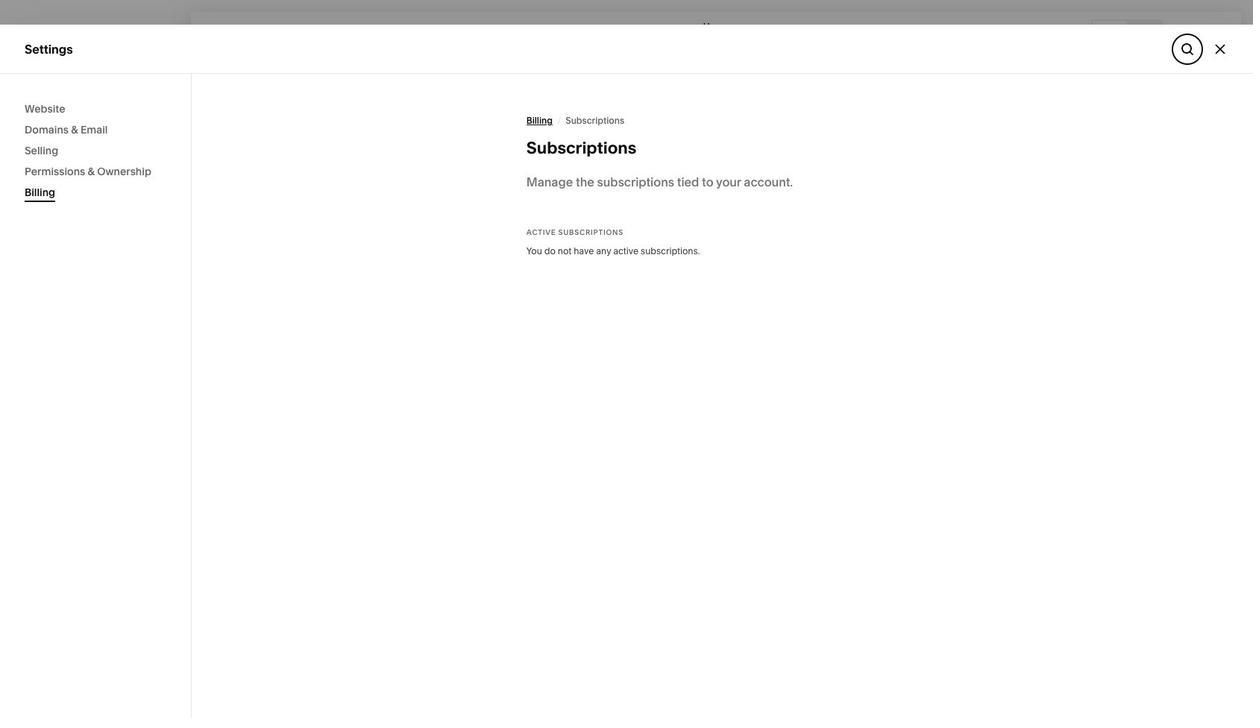 Task type: describe. For each thing, give the bounding box(es) containing it.
desktop image
[[1102, 24, 1119, 41]]

search image
[[149, 25, 166, 41]]

site preview image
[[1212, 24, 1228, 41]]



Task type: vqa. For each thing, say whether or not it's contained in the screenshot.
mobile icon
yes



Task type: locate. For each thing, give the bounding box(es) containing it.
search image
[[1180, 41, 1196, 57]]

style image
[[1177, 24, 1193, 41]]

tab list
[[1093, 21, 1162, 44]]

logo squarespace image
[[25, 25, 41, 41]]

mobile image
[[1137, 24, 1153, 41]]

cross large image
[[1213, 41, 1229, 57]]



